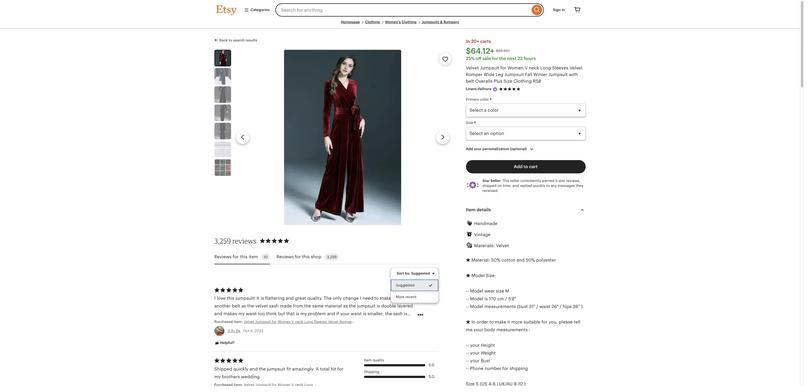 Task type: locate. For each thing, give the bounding box(es) containing it.
measurements inside the -- model wear size m -- model is 170 cm / 5'8" -- model measurements (bust 31" / waist 26" / hips 36" )
[[484, 304, 516, 310]]

this for jumpsuit!
[[227, 296, 234, 302]]

a
[[316, 367, 319, 372]]

measurements down it
[[496, 328, 528, 333]]

reviews right 10
[[277, 255, 294, 260]]

the down jumpsuit!
[[247, 304, 254, 309]]

1 vertical spatial item
[[364, 359, 372, 363]]

1 vertical spatial add
[[514, 164, 523, 169]]

shipping
[[364, 370, 379, 375]]

1 horizontal spatial size
[[504, 79, 512, 84]]

0 horizontal spatial 3,259
[[214, 237, 231, 246]]

reviews for this item
[[214, 255, 258, 260]]

size inside velvet jumpsuit for women v neck long sleeves velvet romper wide leg jumpsuit fall winter jumpsuit with belt overalls plus size clothing r58
[[504, 79, 512, 84]]

to left cart
[[524, 164, 528, 169]]

sash down flattering
[[269, 304, 279, 309]]

women's clothing
[[385, 20, 417, 24]]

jumpsuit down women
[[505, 72, 524, 77]]

/ right cm
[[505, 297, 507, 302]]

0 horizontal spatial this
[[227, 296, 234, 302]]

v
[[525, 65, 528, 71]]

wear
[[484, 289, 495, 294]]

0 vertical spatial 5.0
[[429, 364, 434, 368]]

3 ★ from the top
[[466, 320, 470, 325]]

search
[[233, 38, 245, 42]]

0 vertical spatial item
[[466, 207, 476, 213]]

as down jumpsuit!
[[241, 304, 246, 309]]

★ inside ★ in order to make it more suitable for you. please tell me your body measurements :
[[466, 320, 470, 325]]

0 vertical spatial belt
[[466, 79, 474, 84]]

0 vertical spatial sash
[[269, 304, 279, 309]]

as
[[241, 304, 246, 309], [343, 304, 348, 309]]

the down $85.50+
[[499, 56, 506, 61]]

1 vertical spatial 5.0
[[429, 375, 434, 380]]

item for item quality
[[364, 359, 372, 363]]

2 ★ from the top
[[466, 273, 470, 279]]

jumpsuit inside 'i love this jumpsuit!  it is flattering and great quality.  the only change i need to make is use another belt as the velvet sash made from the same material as the jumpsuit is double layered and makes my waist too think but that is my problem and if your waist is smaller, the sash is lovely.  recommend!'
[[357, 304, 375, 309]]

★ left material:
[[466, 258, 470, 263]]

1 ★ from the top
[[466, 258, 470, 263]]

jumpsuit left the fit
[[267, 367, 285, 372]]

make
[[380, 296, 391, 302], [495, 320, 506, 325]]

cotton
[[501, 258, 515, 263]]

and up "wedding"
[[250, 367, 258, 372]]

3,259 up reviews for this item
[[214, 237, 231, 246]]

back to search results link
[[214, 37, 257, 43]]

details
[[477, 207, 491, 213]]

jumpsuit!
[[236, 296, 255, 302]]

0 vertical spatial 3,259
[[214, 237, 231, 246]]

jumpsuit down the sleeves
[[549, 72, 568, 77]]

i left the need
[[360, 296, 361, 302]]

measurements down cm
[[484, 304, 516, 310]]

reviews for reviews for this shop
[[277, 255, 294, 260]]

waist
[[539, 304, 550, 310], [246, 312, 257, 317], [351, 312, 362, 317]]

quality
[[373, 359, 384, 363]]

0 horizontal spatial in
[[466, 39, 470, 44]]

1 horizontal spatial belt
[[466, 79, 474, 84]]

fall
[[525, 72, 532, 77]]

hit
[[331, 367, 336, 372]]

suggested up most recent
[[396, 284, 415, 288]]

2 reviews from the left
[[277, 255, 294, 260]]

1 horizontal spatial quickly
[[533, 184, 545, 188]]

0 vertical spatial measurements
[[484, 304, 516, 310]]

suggested
[[411, 272, 430, 276], [396, 284, 415, 288]]

banner
[[206, 0, 594, 20]]

&
[[440, 20, 443, 24]]

for inside -- your height -- your weight -- your bust -- phone number for shipping
[[502, 366, 508, 372]]

size
[[504, 79, 512, 84], [466, 121, 474, 125]]

women's clothing link
[[385, 20, 417, 24]]

my down from
[[300, 312, 307, 317]]

quickly down consistently
[[533, 184, 545, 188]]

make left it
[[495, 320, 506, 325]]

1 vertical spatial ★
[[466, 273, 470, 279]]

belt up "makes"
[[232, 304, 240, 309]]

0 horizontal spatial belt
[[232, 304, 240, 309]]

bust
[[481, 359, 490, 364]]

suggested button
[[391, 280, 438, 292]]

the down double
[[385, 312, 392, 317]]

$64.12+
[[466, 47, 494, 55]]

0 vertical spatial make
[[380, 296, 391, 302]]

Search for anything text field
[[275, 3, 530, 17]]

to right back
[[229, 38, 232, 42]]

1 vertical spatial make
[[495, 320, 506, 325]]

and inside this seller consistently earned 5-star reviews, shipped on time, and replied quickly to any messages they received.
[[512, 184, 519, 188]]

3,259 for 3,259 reviews
[[214, 237, 231, 246]]

★ for ★ model size:
[[466, 273, 470, 279]]

(bust
[[517, 304, 528, 310]]

jumpsuits & rompers link
[[422, 20, 459, 24]]

0 vertical spatial quickly
[[533, 184, 545, 188]]

2 i from the left
[[360, 296, 361, 302]]

0 vertical spatial add
[[466, 147, 473, 151]]

love
[[217, 296, 226, 302]]

waist left too on the left
[[246, 312, 257, 317]]

0 horizontal spatial make
[[380, 296, 391, 302]]

1 reviews from the left
[[214, 255, 232, 260]]

seller
[[510, 179, 519, 183]]

sash
[[269, 304, 279, 309], [393, 312, 403, 317]]

a.lly be oct 4, 2023
[[228, 330, 263, 334]]

if
[[336, 312, 339, 317]]

0 horizontal spatial waist
[[246, 312, 257, 317]]

velvet jumpsuit for women v neck long sleeves velvet romper image 7 image
[[214, 159, 231, 176]]

jumpsuit
[[480, 65, 499, 71], [505, 72, 524, 77], [549, 72, 568, 77]]

1 vertical spatial suggested
[[396, 284, 415, 288]]

next
[[507, 56, 517, 61]]

0 horizontal spatial i
[[214, 296, 216, 302]]

for right number
[[502, 366, 508, 372]]

1 horizontal spatial this
[[240, 255, 248, 260]]

0 horizontal spatial item
[[364, 359, 372, 363]]

1 horizontal spatial jumpsuit
[[357, 304, 375, 309]]

to inside 'i love this jumpsuit!  it is flattering and great quality.  the only change i need to make is use another belt as the velvet sash made from the same material as the jumpsuit is double layered and makes my waist too think but that is my problem and if your waist is smaller, the sash is lovely.  recommend!'
[[374, 296, 379, 302]]

is left 170
[[484, 297, 488, 302]]

menu
[[391, 268, 439, 304]]

belt down romper
[[466, 79, 474, 84]]

item left 'quality'
[[364, 359, 372, 363]]

this right the love
[[227, 296, 234, 302]]

clothing left women's
[[365, 20, 380, 24]]

menu bar containing homepage
[[216, 20, 584, 29]]

1 horizontal spatial 3,259
[[327, 255, 337, 260]]

velvet up with
[[570, 65, 583, 71]]

add for add your personalization (optional)
[[466, 147, 473, 151]]

change
[[343, 296, 359, 302]]

oct
[[243, 330, 249, 334]]

sort by: suggested button
[[393, 268, 441, 280]]

1 horizontal spatial sash
[[393, 312, 403, 317]]

jumpsuits
[[422, 20, 439, 24]]

1 horizontal spatial make
[[495, 320, 506, 325]]

add inside add to cart button
[[514, 164, 523, 169]]

1 horizontal spatial velvet jumpsuit for women v neck long sleeves velvet romper image 1 image
[[284, 50, 401, 226]]

waist left 26"
[[539, 304, 550, 310]]

3,259 right shop
[[327, 255, 337, 260]]

long
[[540, 65, 551, 71]]

waist inside the -- model wear size m -- model is 170 cm / 5'8" -- model measurements (bust 31" / waist 26" / hips 36" )
[[539, 304, 550, 310]]

3,259 for 3,259
[[327, 255, 337, 260]]

0 horizontal spatial quickly
[[233, 367, 249, 372]]

jumpsuit up wide
[[480, 65, 499, 71]]

to up body
[[489, 320, 494, 325]]

50% left cotton
[[491, 258, 500, 263]]

velvet jumpsuit for women v neck long sleeves velvet romper image 4 image
[[214, 105, 231, 121]]

clothing down fall
[[514, 79, 532, 84]]

is down 'layered'
[[404, 312, 407, 317]]

model left size:
[[472, 273, 485, 279]]

in left 20+
[[466, 39, 470, 44]]

size down primary
[[466, 121, 474, 125]]

and up the made
[[286, 296, 294, 302]]

add left personalization
[[466, 147, 473, 151]]

item details button
[[461, 204, 591, 217]]

flattering
[[265, 296, 285, 302]]

for left shop
[[295, 255, 301, 260]]

/ right 31"
[[536, 304, 538, 310]]

1 vertical spatial measurements
[[496, 328, 528, 333]]

0 horizontal spatial add
[[466, 147, 473, 151]]

reviews for reviews for this item
[[214, 255, 232, 260]]

0 vertical spatial in
[[466, 39, 470, 44]]

1 vertical spatial size
[[466, 121, 474, 125]]

romper
[[466, 72, 483, 77]]

in
[[466, 39, 470, 44], [472, 320, 476, 325]]

0 horizontal spatial 50%
[[491, 258, 500, 263]]

and
[[512, 184, 519, 188], [517, 258, 525, 263], [286, 296, 294, 302], [214, 312, 222, 317], [327, 312, 335, 317], [250, 367, 258, 372]]

clothing inside velvet jumpsuit for women v neck long sleeves velvet romper wide leg jumpsuit fall winter jumpsuit with belt overalls plus size clothing r58
[[514, 79, 532, 84]]

this inside 'i love this jumpsuit!  it is flattering and great quality.  the only change i need to make is use another belt as the velvet sash made from the same material as the jumpsuit is double layered and makes my waist too think but that is my problem and if your waist is smaller, the sash is lovely.  recommend!'
[[227, 296, 234, 302]]

your right if
[[340, 312, 350, 317]]

velvet up cotton
[[496, 243, 509, 249]]

1 as from the left
[[241, 304, 246, 309]]

50% left polyester
[[526, 258, 535, 263]]

item inside dropdown button
[[466, 207, 476, 213]]

0 horizontal spatial reviews
[[214, 255, 232, 260]]

velvet jumpsuit for women v neck long sleeves velvet romper image 2 image
[[214, 68, 231, 85]]

1 5.0 from the top
[[429, 364, 434, 368]]

add up seller
[[514, 164, 523, 169]]

velvet up romper
[[466, 65, 479, 71]]

your inside ★ in order to make it more suitable for you. please tell me your body measurements :
[[474, 328, 483, 333]]

velvet jumpsuit for women v neck long sleeves velvet romper image 6 image
[[214, 141, 231, 158]]

jumpsuit
[[357, 304, 375, 309], [267, 367, 285, 372]]

None search field
[[275, 3, 544, 17]]

$85.50+
[[496, 49, 510, 53]]

2 horizontal spatial jumpsuit
[[549, 72, 568, 77]]

for inside velvet jumpsuit for women v neck long sleeves velvet romper wide leg jumpsuit fall winter jumpsuit with belt overalls plus size clothing r58
[[500, 65, 506, 71]]

for up leg
[[500, 65, 506, 71]]

item left the details
[[466, 207, 476, 213]]

velvet jumpsuit for women v neck long sleeves velvet romper image 3 image
[[214, 86, 231, 103]]

item details
[[466, 207, 491, 213]]

/ right 26"
[[560, 304, 562, 310]]

★ for ★ in order to make it more suitable for you. please tell me your body measurements :
[[466, 320, 470, 325]]

to down earned
[[546, 184, 550, 188]]

1 horizontal spatial reviews
[[277, 255, 294, 260]]

my up recommend! at the bottom left of page
[[238, 312, 245, 317]]

reviews
[[214, 255, 232, 260], [277, 255, 294, 260]]

in up me
[[472, 320, 476, 325]]

clothing down 'search for anything' text field in the top of the page
[[402, 20, 417, 24]]

1 horizontal spatial velvet
[[496, 243, 509, 249]]

add inside add your personalization (optional) dropdown button
[[466, 147, 473, 151]]

menu containing suggested
[[391, 268, 439, 304]]

0 horizontal spatial sash
[[269, 304, 279, 309]]

makes
[[223, 312, 237, 317]]

for right hit
[[337, 367, 343, 372]]

velvet jumpsuit for women v neck long sleeves velvet romper image 1 image
[[284, 50, 401, 226], [215, 50, 230, 66]]

your down the order at the right of the page
[[474, 328, 483, 333]]

is left most
[[392, 296, 396, 302]]

0 horizontal spatial as
[[241, 304, 246, 309]]

this seller consistently earned 5-star reviews, shipped on time, and replied quickly to any messages they received.
[[483, 179, 583, 193]]

make up double
[[380, 296, 391, 302]]

31"
[[529, 304, 535, 310]]

2 horizontal spatial clothing
[[514, 79, 532, 84]]

2 vertical spatial ★
[[466, 320, 470, 325]]

25%
[[466, 56, 475, 61]]

jumpsuit down the need
[[357, 304, 375, 309]]

helpful? button
[[210, 339, 239, 349]]

0 vertical spatial ★
[[466, 258, 470, 263]]

personalization
[[483, 147, 509, 151]]

to right the need
[[374, 296, 379, 302]]

0 horizontal spatial jumpsuit
[[480, 65, 499, 71]]

suggested right by:
[[411, 272, 430, 276]]

use
[[397, 296, 404, 302]]

1 vertical spatial quickly
[[233, 367, 249, 372]]

:
[[529, 328, 530, 333]]

your left height
[[470, 343, 480, 348]]

that
[[286, 312, 295, 317]]

★ left size:
[[466, 273, 470, 279]]

shipped
[[483, 184, 496, 188]]

as down change
[[343, 304, 348, 309]]

0 horizontal spatial jumpsuit
[[267, 367, 285, 372]]

2 5.0 from the top
[[429, 375, 434, 380]]

to inside ★ in order to make it more suitable for you. please tell me your body measurements :
[[489, 320, 494, 325]]

1 horizontal spatial in
[[472, 320, 476, 325]]

this left shop
[[302, 255, 310, 260]]

2 horizontal spatial waist
[[539, 304, 550, 310]]

this left item
[[240, 255, 248, 260]]

1 horizontal spatial add
[[514, 164, 523, 169]]

i left the love
[[214, 296, 216, 302]]

quickly
[[533, 184, 545, 188], [233, 367, 249, 372]]

is right it at bottom
[[261, 296, 264, 302]]

1 vertical spatial jumpsuit
[[267, 367, 285, 372]]

for left you.
[[542, 320, 547, 325]]

think
[[266, 312, 277, 317]]

reviews down 3,259 reviews
[[214, 255, 232, 260]]

star_seller image
[[493, 87, 498, 92]]

the
[[499, 56, 506, 61], [247, 304, 254, 309], [304, 304, 311, 309], [349, 304, 356, 309], [385, 312, 392, 317], [259, 367, 266, 372]]

for right sale
[[492, 56, 498, 61]]

1 horizontal spatial /
[[536, 304, 538, 310]]

banner containing categories
[[206, 0, 594, 20]]

sash down 'layered'
[[393, 312, 403, 317]]

quickly up "wedding"
[[233, 367, 249, 372]]

materials: velvet
[[474, 243, 509, 249]]

tab list
[[214, 251, 439, 265]]

22
[[518, 56, 523, 61]]

results
[[246, 38, 257, 42]]

2 horizontal spatial this
[[302, 255, 310, 260]]

primary
[[466, 97, 479, 102]]

suggested inside popup button
[[411, 272, 430, 276]]

1 vertical spatial 3,259
[[327, 255, 337, 260]]

0 horizontal spatial my
[[214, 375, 221, 380]]

your inside 'i love this jumpsuit!  it is flattering and great quality.  the only change i need to make is use another belt as the velvet sash made from the same material as the jumpsuit is double layered and makes my waist too think but that is my problem and if your waist is smaller, the sash is lovely.  recommend!'
[[340, 312, 350, 317]]

my down shipped
[[214, 375, 221, 380]]

item
[[466, 207, 476, 213], [364, 359, 372, 363]]

0 horizontal spatial size
[[466, 121, 474, 125]]

for inside ★ in order to make it more suitable for you. please tell me your body measurements :
[[542, 320, 547, 325]]

4,
[[250, 330, 254, 334]]

purchased item:
[[214, 320, 244, 325]]

is
[[261, 296, 264, 302], [392, 296, 396, 302], [484, 297, 488, 302], [377, 304, 380, 309], [296, 312, 299, 317], [363, 312, 366, 317], [404, 312, 407, 317]]

wide
[[484, 72, 495, 77]]

add your personalization (optional)
[[466, 147, 527, 151]]

menu bar
[[216, 20, 584, 29]]

0 vertical spatial jumpsuit
[[357, 304, 375, 309]]

and down seller
[[512, 184, 519, 188]]

1 vertical spatial in
[[472, 320, 476, 325]]

1 horizontal spatial item
[[466, 207, 476, 213]]

1 vertical spatial belt
[[232, 304, 240, 309]]

the inside shipped quickly and the jumpsuit fit amazingly. a total hit for my brothers wedding
[[259, 367, 266, 372]]

measurements
[[484, 304, 516, 310], [496, 328, 528, 333]]

and left if
[[327, 312, 335, 317]]

size right "plus"
[[504, 79, 512, 84]]

be
[[236, 330, 240, 334]]

0 vertical spatial suggested
[[411, 272, 430, 276]]

waist down change
[[351, 312, 362, 317]]

-
[[466, 289, 467, 294], [467, 289, 469, 294], [466, 297, 467, 302], [467, 297, 469, 302], [466, 304, 467, 310], [467, 304, 469, 310], [466, 343, 467, 348], [467, 343, 469, 348], [466, 351, 467, 356], [467, 351, 469, 356], [466, 359, 467, 364], [467, 359, 469, 364], [466, 366, 467, 372], [467, 366, 469, 372]]

1 horizontal spatial i
[[360, 296, 361, 302]]

tab list containing reviews for this item
[[214, 251, 439, 265]]

this for shop
[[302, 255, 310, 260]]

1 vertical spatial sash
[[393, 312, 403, 317]]

material
[[325, 304, 342, 309]]

★ up me
[[466, 320, 470, 325]]

the up "wedding"
[[259, 367, 266, 372]]

replied
[[520, 184, 532, 188]]

0 vertical spatial size
[[504, 79, 512, 84]]

item
[[249, 255, 258, 260]]

1 horizontal spatial as
[[343, 304, 348, 309]]

cm
[[497, 297, 504, 302]]

your up phone
[[470, 359, 480, 364]]

sort by: suggested
[[397, 272, 430, 276]]

1 horizontal spatial 50%
[[526, 258, 535, 263]]

your left personalization
[[474, 147, 482, 151]]



Task type: describe. For each thing, give the bounding box(es) containing it.
clothing link
[[365, 20, 380, 24]]

★ material: 50% cotton and 50% polyester
[[466, 258, 556, 263]]

star
[[559, 179, 565, 183]]

a.lly be link
[[228, 330, 240, 334]]

and up lovely.
[[214, 312, 222, 317]]

body
[[484, 328, 495, 333]]

in inside ★ in order to make it more suitable for you. please tell me your body measurements :
[[472, 320, 476, 325]]

1 horizontal spatial clothing
[[402, 20, 417, 24]]

is right that
[[296, 312, 299, 317]]

the right from
[[304, 304, 311, 309]]

0 horizontal spatial velvet
[[466, 65, 479, 71]]

model left 170
[[470, 297, 483, 302]]

handmade
[[474, 221, 497, 227]]

reviews,
[[566, 179, 580, 183]]

belt inside velvet jumpsuit for women v neck long sleeves velvet romper wide leg jumpsuit fall winter jumpsuit with belt overalls plus size clothing r58
[[466, 79, 474, 84]]

0 horizontal spatial velvet jumpsuit for women v neck long sleeves velvet romper image 1 image
[[215, 50, 230, 66]]

quickly inside this seller consistently earned 5-star reviews, shipped on time, and replied quickly to any messages they received.
[[533, 184, 545, 188]]

linenlifestore
[[466, 87, 492, 91]]

-- your height -- your weight -- your bust -- phone number for shipping
[[466, 343, 528, 372]]

categories
[[251, 8, 270, 12]]

shop
[[311, 255, 321, 260]]

phone
[[470, 366, 483, 372]]

more
[[511, 320, 522, 325]]

i love this jumpsuit!  it is flattering and great quality.  the only change i need to make is use another belt as the velvet sash made from the same material as the jumpsuit is double layered and makes my waist too think but that is my problem and if your waist is smaller, the sash is lovely.  recommend!
[[214, 296, 413, 325]]

velvet
[[255, 304, 268, 309]]

size:
[[486, 273, 496, 279]]

5.0 for shipping
[[429, 375, 434, 380]]

add your personalization (optional) button
[[462, 144, 539, 155]]

primary color
[[466, 97, 490, 102]]

model up the order at the right of the page
[[470, 304, 483, 310]]

rompers
[[444, 20, 459, 24]]

add to cart
[[514, 164, 538, 169]]

item:
[[234, 320, 243, 325]]

homepage
[[341, 20, 360, 24]]

consistently
[[520, 179, 541, 183]]

26"
[[552, 304, 559, 310]]

same
[[312, 304, 324, 309]]

1 horizontal spatial waist
[[351, 312, 362, 317]]

quickly inside shipped quickly and the jumpsuit fit amazingly. a total hit for my brothers wedding
[[233, 367, 249, 372]]

jumpsuit inside shipped quickly and the jumpsuit fit amazingly. a total hit for my brothers wedding
[[267, 367, 285, 372]]

suggested inside button
[[396, 284, 415, 288]]

it
[[507, 320, 510, 325]]

make inside ★ in order to make it more suitable for you. please tell me your body measurements :
[[495, 320, 506, 325]]

brothers
[[222, 375, 240, 380]]

need
[[362, 296, 373, 302]]

most
[[396, 295, 404, 300]]

sleeves
[[552, 65, 568, 71]]

model left wear in the bottom of the page
[[470, 289, 483, 294]]

vintage
[[474, 232, 491, 238]]

the down change
[[349, 304, 356, 309]]

make inside 'i love this jumpsuit!  it is flattering and great quality.  the only change i need to make is use another belt as the velvet sash made from the same material as the jumpsuit is double layered and makes my waist too think but that is my problem and if your waist is smaller, the sash is lovely.  recommend!'
[[380, 296, 391, 302]]

and right cotton
[[517, 258, 525, 263]]

1 horizontal spatial jumpsuit
[[505, 72, 524, 77]]

your inside dropdown button
[[474, 147, 482, 151]]

materials:
[[474, 243, 495, 249]]

total
[[320, 367, 330, 372]]

neck
[[529, 65, 539, 71]]

10
[[264, 255, 268, 260]]

a.lly
[[228, 330, 235, 334]]

recommend!
[[229, 320, 257, 325]]

1 i from the left
[[214, 296, 216, 302]]

to inside this seller consistently earned 5-star reviews, shipped on time, and replied quickly to any messages they received.
[[546, 184, 550, 188]]

is up smaller,
[[377, 304, 380, 309]]

item quality
[[364, 359, 384, 363]]

me
[[466, 328, 473, 333]]

0 horizontal spatial clothing
[[365, 20, 380, 24]]

suitable
[[524, 320, 540, 325]]

and inside shipped quickly and the jumpsuit fit amazingly. a total hit for my brothers wedding
[[250, 367, 258, 372]]

2 horizontal spatial my
[[300, 312, 307, 317]]

categories button
[[240, 5, 274, 15]]

r58
[[533, 79, 541, 84]]

cart
[[529, 164, 538, 169]]

to inside button
[[524, 164, 528, 169]]

2 as from the left
[[343, 304, 348, 309]]

seller.
[[491, 179, 501, 183]]

this
[[502, 179, 509, 183]]

2 horizontal spatial /
[[560, 304, 562, 310]]

too
[[258, 312, 265, 317]]

messages
[[558, 184, 575, 188]]

for inside shipped quickly and the jumpsuit fit amazingly. a total hit for my brothers wedding
[[337, 367, 343, 372]]

women's
[[385, 20, 401, 24]]

reviews
[[232, 237, 256, 246]]

they
[[576, 184, 583, 188]]

smaller,
[[367, 312, 384, 317]]

reviews for this shop
[[277, 255, 321, 260]]

this for item
[[240, 255, 248, 260]]

★ for ★ material: 50% cotton and 50% polyester
[[466, 258, 470, 263]]

with
[[569, 72, 578, 77]]

m
[[505, 289, 509, 294]]

velvet jumpsuit for women v neck long sleeves velvet romper wide leg jumpsuit fall winter jumpsuit with belt overalls plus size clothing r58
[[466, 65, 583, 84]]

received.
[[483, 189, 498, 193]]

from
[[293, 304, 303, 309]]

double
[[381, 304, 396, 309]]

170
[[489, 297, 496, 302]]

add for add to cart
[[514, 164, 523, 169]]

linenlifestore link
[[466, 87, 492, 91]]

recent
[[405, 295, 417, 300]]

most recent button
[[391, 292, 438, 303]]

earned
[[542, 179, 554, 183]]

measurements inside ★ in order to make it more suitable for you. please tell me your body measurements :
[[496, 328, 528, 333]]

my inside shipped quickly and the jumpsuit fit amazingly. a total hit for my brothers wedding
[[214, 375, 221, 380]]

purchased
[[214, 320, 233, 325]]

velvet jumpsuit for women v neck long sleeves velvet romper image 5 image
[[214, 123, 231, 140]]

shipped quickly and the jumpsuit fit amazingly. a total hit for my brothers wedding
[[214, 367, 343, 380]]

2 50% from the left
[[526, 258, 535, 263]]

material:
[[472, 258, 490, 263]]

1 50% from the left
[[491, 258, 500, 263]]

belt inside 'i love this jumpsuit!  it is flattering and great quality.  the only change i need to make is use another belt as the velvet sash made from the same material as the jumpsuit is double layered and makes my waist too think but that is my problem and if your waist is smaller, the sash is lovely.  recommend!'
[[232, 304, 240, 309]]

any
[[551, 184, 557, 188]]

5.0 for item quality
[[429, 364, 434, 368]]

star seller.
[[483, 179, 501, 183]]

shipping
[[510, 366, 528, 372]]

problem
[[308, 312, 326, 317]]

item for item details
[[466, 207, 476, 213]]

is inside the -- model wear size m -- model is 170 cm / 5'8" -- model measurements (bust 31" / waist 26" / hips 36" )
[[484, 297, 488, 302]]

layered
[[397, 304, 413, 309]]

your left weight
[[470, 351, 480, 356]]

0 horizontal spatial /
[[505, 297, 507, 302]]

by:
[[405, 272, 410, 276]]

it
[[257, 296, 259, 302]]

only
[[333, 296, 342, 302]]

for down 3,259 reviews
[[233, 255, 239, 260]]

is left smaller,
[[363, 312, 366, 317]]

star
[[483, 179, 490, 183]]

2023
[[255, 330, 263, 334]]

sale
[[482, 56, 491, 61]]

2 horizontal spatial velvet
[[570, 65, 583, 71]]

-- model wear size m -- model is 170 cm / 5'8" -- model measurements (bust 31" / waist 26" / hips 36" )
[[466, 289, 583, 310]]

5-
[[555, 179, 559, 183]]

wedding
[[241, 375, 260, 380]]

add to cart button
[[466, 160, 586, 174]]

1 horizontal spatial my
[[238, 312, 245, 317]]

3,259 reviews
[[214, 237, 256, 246]]

back
[[219, 38, 228, 42]]



Task type: vqa. For each thing, say whether or not it's contained in the screenshot.
"Decor-"
no



